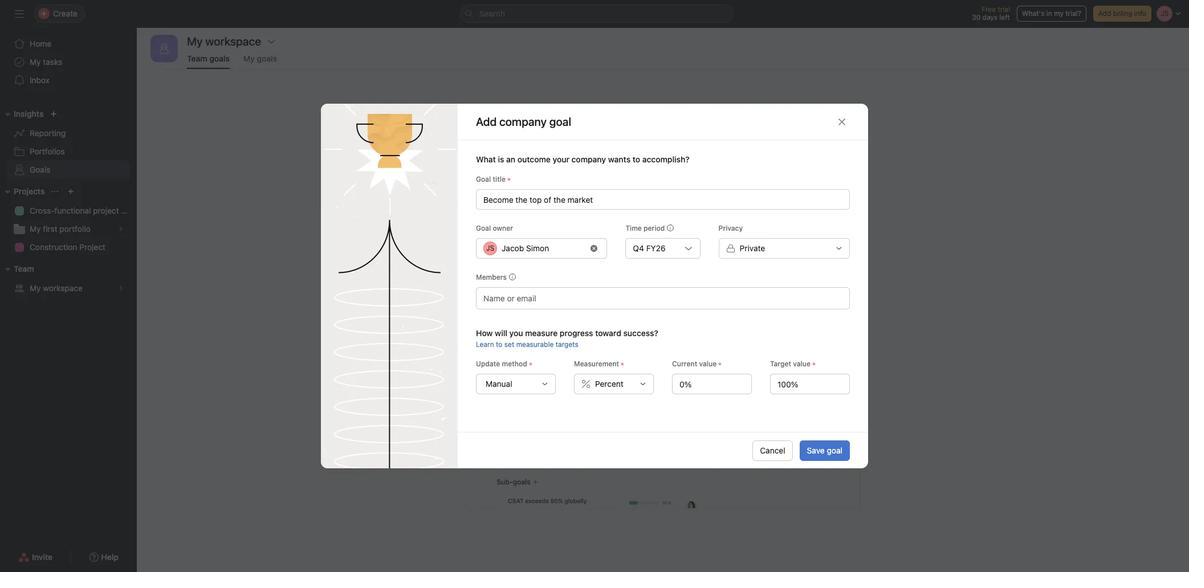 Task type: describe. For each thing, give the bounding box(es) containing it.
teams element
[[0, 259, 137, 300]]

progress
[[560, 328, 593, 338]]

private
[[740, 243, 765, 253]]

days
[[983, 13, 998, 22]]

q4 fy26 button
[[626, 238, 701, 259]]

manual button
[[476, 374, 556, 395]]

period
[[644, 224, 665, 233]]

my for my goals
[[243, 54, 255, 63]]

targets
[[556, 340, 579, 349]]

title
[[493, 175, 506, 184]]

cross-
[[30, 206, 54, 216]]

functional
[[54, 206, 91, 216]]

team goals
[[187, 54, 230, 63]]

what's in my trial?
[[1022, 9, 1082, 18]]

update
[[476, 360, 500, 368]]

info
[[1135, 9, 1147, 18]]

cancel button
[[753, 441, 793, 461]]

trial?
[[1066, 9, 1082, 18]]

cross-functional project plan link
[[7, 202, 137, 220]]

objectives.
[[671, 167, 716, 177]]

insights button
[[0, 107, 44, 121]]

top-
[[540, 153, 558, 164]]

set
[[569, 125, 590, 141]]

goal title
[[476, 175, 506, 184]]

free trial 30 days left
[[972, 5, 1010, 22]]

current
[[672, 360, 698, 368]]

what is an outcome your company wants to accomplish?
[[476, 155, 690, 164]]

goal for goal title
[[476, 175, 491, 184]]

target value
[[770, 360, 811, 368]]

what's in my trial? button
[[1017, 6, 1087, 22]]

remove image
[[591, 245, 598, 252]]

add goal button
[[640, 197, 687, 218]]

help
[[614, 153, 632, 164]]

my tasks
[[30, 57, 62, 67]]

manual
[[486, 379, 512, 389]]

invite
[[32, 553, 53, 562]]

company
[[572, 155, 606, 164]]

measure
[[525, 328, 558, 338]]

achieve
[[618, 125, 665, 141]]

reporting link
[[7, 124, 130, 143]]

my workspace link
[[7, 279, 130, 298]]

inbox link
[[7, 71, 130, 90]]

learn to set measurable targets link
[[476, 340, 579, 349]]

projects element
[[0, 181, 137, 259]]

my for my tasks
[[30, 57, 41, 67]]

portfolios link
[[7, 143, 130, 161]]

add billing info button
[[1094, 6, 1152, 22]]

add company goal
[[476, 115, 571, 128]]

search list box
[[460, 5, 734, 23]]

what
[[476, 155, 496, 164]]

required image for measurement
[[619, 361, 626, 368]]

add billing info
[[1099, 9, 1147, 18]]

add for add goal
[[647, 202, 662, 212]]

project
[[93, 206, 119, 216]]

company goal
[[500, 115, 571, 128]]

fy26
[[646, 243, 666, 253]]

prioritize
[[662, 153, 698, 164]]

add company goal dialog
[[321, 104, 868, 469]]

first
[[43, 224, 57, 234]]

inbox
[[30, 75, 50, 85]]

free
[[982, 5, 996, 14]]

team for team goals
[[187, 54, 207, 63]]

learn
[[476, 340, 494, 349]]

projects
[[14, 186, 45, 196]]

portfolio
[[60, 224, 91, 234]]

search
[[480, 9, 505, 18]]

my goals
[[243, 54, 277, 63]]

is
[[498, 155, 504, 164]]

my for my workspace
[[30, 283, 41, 293]]

construction
[[30, 242, 77, 252]]

left
[[1000, 13, 1010, 22]]

wants
[[608, 155, 631, 164]]

add for add company goal
[[476, 115, 497, 128]]

js
[[486, 244, 494, 253]]

team button
[[0, 262, 34, 276]]

cross-functional project plan
[[30, 206, 137, 216]]

billing
[[1114, 9, 1133, 18]]



Task type: locate. For each thing, give the bounding box(es) containing it.
1 value from the left
[[699, 360, 717, 368]]

0 horizontal spatial and
[[593, 125, 615, 141]]

privacy
[[719, 224, 743, 233]]

team down construction
[[14, 264, 34, 274]]

current value
[[672, 360, 717, 368]]

my down my workspace
[[243, 54, 255, 63]]

save
[[807, 446, 825, 455]]

an
[[506, 155, 516, 164]]

organization's
[[611, 167, 668, 177]]

construction project
[[30, 242, 105, 252]]

my down team dropdown button
[[30, 283, 41, 293]]

to left set
[[496, 340, 503, 349]]

required image right 'current'
[[717, 361, 724, 368]]

reporting
[[30, 128, 66, 138]]

what's
[[1022, 9, 1045, 18]]

None text field
[[672, 374, 752, 395], [770, 374, 850, 395], [672, 374, 752, 395], [770, 374, 850, 395]]

trial
[[998, 5, 1010, 14]]

1 horizontal spatial team
[[187, 54, 207, 63]]

your
[[787, 153, 806, 164], [553, 155, 570, 164]]

and
[[593, 125, 615, 141], [700, 153, 716, 164]]

1 horizontal spatial to
[[603, 153, 612, 164]]

2 goal from the top
[[476, 224, 491, 233]]

how
[[476, 328, 493, 338]]

0 horizontal spatial goal
[[664, 202, 679, 212]]

will
[[495, 328, 508, 338]]

add for add top-level goals to help teams prioritize and connect work to your organization's objectives.
[[521, 153, 537, 164]]

2 value from the left
[[793, 360, 811, 368]]

goals inside my goals link
[[257, 54, 277, 63]]

save goal
[[807, 446, 843, 455]]

construction project link
[[7, 238, 130, 257]]

members
[[476, 273, 507, 282]]

to right work
[[777, 153, 785, 164]]

1 horizontal spatial goal
[[827, 446, 843, 455]]

my first portfolio
[[30, 224, 91, 234]]

jacob simon
[[502, 243, 549, 253]]

required image right 'target'
[[811, 361, 818, 368]]

goal right save
[[827, 446, 843, 455]]

goal for add goal
[[664, 202, 679, 212]]

add up what
[[476, 115, 497, 128]]

goal for save goal
[[827, 446, 843, 455]]

team for team
[[14, 264, 34, 274]]

goal owner
[[476, 224, 513, 233]]

required image for goal title
[[506, 176, 513, 183]]

1 goal from the top
[[476, 175, 491, 184]]

projects button
[[0, 185, 45, 198]]

value for target value
[[793, 360, 811, 368]]

0 vertical spatial team
[[187, 54, 207, 63]]

2 horizontal spatial goals
[[579, 153, 601, 164]]

and inside the add top-level goals to help teams prioritize and connect work to your organization's objectives.
[[700, 153, 716, 164]]

your right work
[[787, 153, 806, 164]]

q4
[[633, 243, 644, 253]]

measurement
[[574, 360, 619, 368]]

strategic goals
[[668, 125, 757, 141]]

1 vertical spatial team
[[14, 264, 34, 274]]

goals inside team goals link
[[209, 54, 230, 63]]

2 horizontal spatial to
[[777, 153, 785, 164]]

my inside 'my tasks' link
[[30, 57, 41, 67]]

time
[[626, 224, 642, 233]]

percent
[[595, 379, 624, 389]]

my left first
[[30, 224, 41, 234]]

cancel
[[760, 446, 786, 455]]

insights
[[14, 109, 44, 119]]

tasks
[[43, 57, 62, 67]]

goal left owner
[[476, 224, 491, 233]]

0 vertical spatial goal
[[664, 202, 679, 212]]

add up period
[[647, 202, 662, 212]]

goal for goal owner
[[476, 224, 491, 233]]

goal up period
[[664, 202, 679, 212]]

q4 fy26
[[633, 243, 666, 253]]

plan
[[121, 206, 137, 216]]

your inside add company goal dialog
[[553, 155, 570, 164]]

your right outcome on the left top
[[553, 155, 570, 164]]

add top-level goals to help teams prioritize and connect work to your organization's objectives.
[[521, 153, 806, 177]]

team
[[187, 54, 207, 63], [14, 264, 34, 274]]

toward success?
[[595, 328, 658, 338]]

method
[[502, 360, 527, 368]]

required image for current value
[[717, 361, 724, 368]]

goals for team goals
[[209, 54, 230, 63]]

1 vertical spatial goal
[[827, 446, 843, 455]]

target
[[770, 360, 791, 368]]

add inside button
[[647, 202, 662, 212]]

0 horizontal spatial to
[[496, 340, 503, 349]]

add inside the add top-level goals to help teams prioritize and connect work to your organization's objectives.
[[521, 153, 537, 164]]

project
[[79, 242, 105, 252]]

connect
[[718, 153, 752, 164]]

time period
[[626, 224, 665, 233]]

my workspace
[[187, 35, 261, 48]]

update method
[[476, 360, 527, 368]]

save goal button
[[800, 441, 850, 461]]

0 horizontal spatial goals
[[209, 54, 230, 63]]

set and achieve strategic goals
[[569, 125, 757, 141]]

goal
[[664, 202, 679, 212], [827, 446, 843, 455]]

and right set
[[593, 125, 615, 141]]

goal inside button
[[827, 446, 843, 455]]

1 horizontal spatial your
[[787, 153, 806, 164]]

required image
[[506, 176, 513, 183], [527, 361, 534, 368], [619, 361, 626, 368], [717, 361, 724, 368], [811, 361, 818, 368]]

0 vertical spatial goal
[[476, 175, 491, 184]]

measurable
[[516, 340, 554, 349]]

required image down an
[[506, 176, 513, 183]]

workspace
[[43, 283, 83, 293]]

1 horizontal spatial value
[[793, 360, 811, 368]]

team down my workspace
[[187, 54, 207, 63]]

goal
[[476, 175, 491, 184], [476, 224, 491, 233]]

my inside my workspace link
[[30, 283, 41, 293]]

1 horizontal spatial goals
[[257, 54, 277, 63]]

outcome
[[518, 155, 551, 164]]

value
[[699, 360, 717, 368], [793, 360, 811, 368]]

goal left title
[[476, 175, 491, 184]]

0 vertical spatial and
[[593, 125, 615, 141]]

0 horizontal spatial value
[[699, 360, 717, 368]]

goals link
[[7, 161, 130, 179]]

you
[[510, 328, 523, 338]]

my
[[243, 54, 255, 63], [30, 57, 41, 67], [30, 224, 41, 234], [30, 283, 41, 293]]

close this dialog image
[[838, 117, 847, 126]]

add
[[1099, 9, 1112, 18], [476, 115, 497, 128], [521, 153, 537, 164], [647, 202, 662, 212]]

required image up percent dropdown button
[[619, 361, 626, 368]]

invite button
[[11, 547, 60, 568]]

my goals link
[[243, 54, 277, 69]]

search button
[[460, 5, 734, 23]]

1 vertical spatial and
[[700, 153, 716, 164]]

set
[[505, 340, 515, 349]]

required image for target value
[[811, 361, 818, 368]]

teams
[[634, 153, 659, 164]]

add for add billing info
[[1099, 9, 1112, 18]]

add inside button
[[1099, 9, 1112, 18]]

my left tasks
[[30, 57, 41, 67]]

insights element
[[0, 104, 137, 181]]

add right an
[[521, 153, 537, 164]]

goal inside button
[[664, 202, 679, 212]]

simon
[[526, 243, 549, 253]]

goals inside the add top-level goals to help teams prioritize and connect work to your organization's objectives.
[[579, 153, 601, 164]]

Enter goal name text field
[[476, 189, 850, 210]]

add inside dialog
[[476, 115, 497, 128]]

to left the 'help'
[[603, 153, 612, 164]]

how will you measure progress toward success? learn to set measurable targets
[[476, 328, 658, 349]]

0 horizontal spatial your
[[553, 155, 570, 164]]

add left billing
[[1099, 9, 1112, 18]]

your inside the add top-level goals to help teams prioritize and connect work to your organization's objectives.
[[787, 153, 806, 164]]

required image down learn to set measurable targets link on the bottom left
[[527, 361, 534, 368]]

owner
[[493, 224, 513, 233]]

value right 'current'
[[699, 360, 717, 368]]

0 horizontal spatial team
[[14, 264, 34, 274]]

goals for my goals
[[257, 54, 277, 63]]

required image for update method
[[527, 361, 534, 368]]

my tasks link
[[7, 53, 130, 71]]

30
[[972, 13, 981, 22]]

to inside how will you measure progress toward success? learn to set measurable targets
[[496, 340, 503, 349]]

value right 'target'
[[793, 360, 811, 368]]

1 horizontal spatial and
[[700, 153, 716, 164]]

in
[[1047, 9, 1053, 18]]

my workspace
[[30, 283, 83, 293]]

my inside my first portfolio link
[[30, 224, 41, 234]]

global element
[[0, 28, 137, 96]]

my
[[1054, 9, 1064, 18]]

my first portfolio link
[[7, 220, 130, 238]]

level
[[558, 153, 576, 164]]

my for my first portfolio
[[30, 224, 41, 234]]

1 vertical spatial goal
[[476, 224, 491, 233]]

to accomplish?
[[633, 155, 690, 164]]

my inside my goals link
[[243, 54, 255, 63]]

hide sidebar image
[[15, 9, 24, 18]]

team goals link
[[187, 54, 230, 69]]

and up 'objectives.'
[[700, 153, 716, 164]]

value for current value
[[699, 360, 717, 368]]

team inside dropdown button
[[14, 264, 34, 274]]

Name or email text field
[[484, 291, 545, 305]]



Task type: vqa. For each thing, say whether or not it's contained in the screenshot.
Task
no



